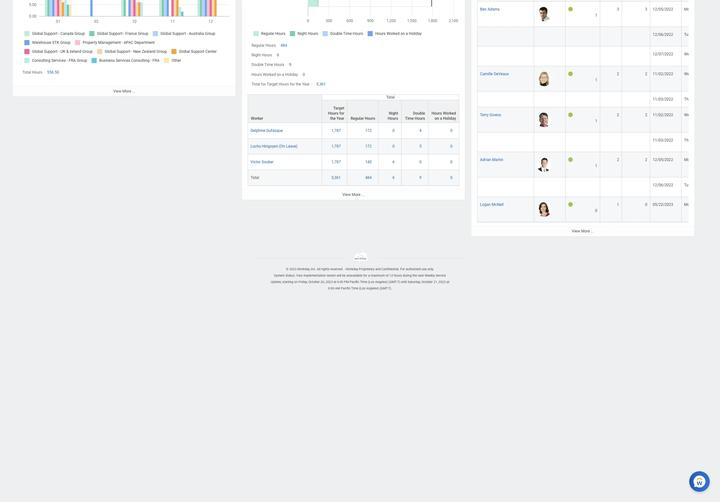 Task type: describe. For each thing, give the bounding box(es) containing it.
delphine
[[251, 129, 266, 133]]

row containing adrian martin
[[478, 152, 721, 178]]

1 vertical spatial 484
[[365, 176, 372, 180]]

for
[[401, 268, 405, 271]]

dufasque
[[267, 129, 283, 133]]

0 vertical spatial year
[[302, 82, 310, 87]]

reserved.
[[331, 268, 344, 271]]

confidential.
[[382, 268, 400, 271]]

1 horizontal spatial 5,361
[[332, 176, 341, 180]]

21,
[[434, 281, 438, 284]]

© 2023 workday, inc. all rights reserved. - workday proprietary and confidential. for authorized use only. system status: your implementation tenant will be unavailable for a maximum of 12 hours during the next weekly service update; starting on friday, october 20, 2023 at 6:00 pm pacific time (los angeles) (gmt-7) until saturday, october 21, 2023 at 6:00 am pacific time (los angeles) (gmt-7).
[[271, 268, 450, 291]]

service
[[436, 274, 446, 278]]

11/02/2022 for givens
[[653, 113, 674, 117]]

terry givens
[[480, 113, 502, 117]]

regular hours button
[[348, 100, 378, 123]]

footer containing © 2023 workday, inc. all rights reserved. - workday proprietary and confidential. for authorized use only. system status: your implementation tenant will be unavailable for a maximum of 12 hours during the next weekly service update; starting on friday, october 20, 2023 at 6:00 pm pacific time (los angeles) (gmt-7) until saturday, october 21, 2023 at 6:00 am pacific time (los angeles) (gmt-7).
[[0, 253, 721, 292]]

2 1,787 button from the top
[[332, 144, 342, 149]]

172 button for 4
[[365, 128, 373, 133]]

0 horizontal spatial (gmt-
[[380, 287, 388, 291]]

172 for 5
[[365, 144, 372, 149]]

1 tue from the top
[[685, 32, 691, 37]]

6 for 1,787
[[393, 160, 395, 164]]

view for employee absence scorecard [bradford factor] element
[[572, 229, 581, 234]]

deveaux
[[494, 72, 509, 76]]

0 vertical spatial the
[[296, 82, 301, 87]]

terry givens link
[[480, 111, 502, 117]]

row containing target hours for the year
[[248, 100, 460, 123]]

1 12/06/2022 from the top
[[653, 32, 674, 37]]

0 vertical spatial night hours
[[252, 53, 272, 57]]

proprietary
[[359, 268, 375, 271]]

row containing victor soulier
[[248, 155, 460, 170]]

employee's photo (camille deveaux) image
[[537, 71, 552, 86]]

row containing logan mcneil
[[478, 197, 721, 223]]

1,787 for soulier
[[332, 160, 341, 164]]

row containing delphine dufasque
[[248, 123, 460, 139]]

friday,
[[299, 281, 308, 284]]

starting
[[283, 281, 294, 284]]

1,787 button for dufasque
[[332, 128, 342, 133]]

soulier
[[262, 160, 274, 164]]

0 vertical spatial night
[[252, 53, 261, 57]]

view more ... for view more ... link for employee absence scorecard [bradford factor] element
[[572, 229, 594, 234]]

0 vertical spatial a
[[282, 72, 284, 77]]

0 vertical spatial 6
[[277, 53, 279, 57]]

all
[[317, 268, 321, 271]]

worker
[[251, 116, 263, 121]]

view more ... for view more ... link corresponding to overtime trending by month element
[[113, 89, 135, 94]]

be
[[342, 274, 346, 278]]

tenant
[[327, 274, 336, 278]]

martin
[[493, 158, 504, 162]]

a inside popup button
[[440, 116, 442, 121]]

victor soulier link
[[251, 159, 274, 164]]

total element
[[251, 174, 259, 180]]

view for overtime trending by month element
[[113, 89, 122, 94]]

update;
[[271, 281, 282, 284]]

worked inside popup button
[[443, 111, 456, 116]]

0 vertical spatial hours worked on a holiday
[[252, 72, 298, 77]]

1 vertical spatial 9 button
[[420, 175, 423, 181]]

total for target hours for the year :
[[252, 82, 312, 87]]

1 horizontal spatial 5,361 button
[[332, 175, 342, 181]]

7)
[[397, 281, 400, 284]]

2 horizontal spatial 2023
[[439, 281, 446, 284]]

2 october from the left
[[422, 281, 433, 284]]

more for overtime trending by month element
[[122, 89, 131, 94]]

1 at from the left
[[334, 281, 337, 284]]

status:
[[286, 274, 296, 278]]

double time hours button
[[402, 100, 428, 123]]

140
[[365, 160, 372, 164]]

logan mcneil
[[480, 203, 504, 207]]

leave)
[[286, 144, 298, 149]]

7).
[[388, 287, 392, 291]]

delphine dufasque link
[[251, 127, 283, 133]]

year inside target hours for the year
[[337, 116, 345, 121]]

1 vertical spatial 6:00
[[328, 287, 335, 291]]

logan mcneil link
[[480, 201, 504, 207]]

©
[[286, 268, 289, 271]]

1 11/03/2022 from the top
[[653, 97, 674, 102]]

6 button for 5,361
[[393, 175, 396, 181]]

2 12/06/2022 from the top
[[653, 183, 674, 188]]

authorized
[[406, 268, 421, 271]]

12
[[390, 274, 393, 278]]

1 vertical spatial pacific
[[341, 287, 351, 291]]

more for employee absence scorecard [bradford factor] element
[[582, 229, 590, 234]]

0 horizontal spatial 2023
[[290, 268, 297, 271]]

4 button
[[420, 128, 423, 133]]

total inside 'popup button'
[[387, 95, 395, 100]]

total hours
[[22, 70, 42, 75]]

lucho hirigoyen (on leave) link
[[251, 143, 298, 149]]

0 vertical spatial 5,361
[[317, 82, 326, 87]]

unavailable
[[347, 274, 363, 278]]

0 vertical spatial double
[[252, 63, 264, 67]]

terry
[[480, 113, 489, 117]]

1,787 for dufasque
[[332, 129, 341, 133]]

pm
[[344, 281, 349, 284]]

your
[[296, 274, 303, 278]]

for inside © 2023 workday, inc. all rights reserved. - workday proprietary and confidential. for authorized use only. system status: your implementation tenant will be unavailable for a maximum of 12 hours during the next weekly service update; starting on friday, october 20, 2023 at 6:00 pm pacific time (los angeles) (gmt-7) until saturday, october 21, 2023 at 6:00 am pacific time (los angeles) (gmt-7).
[[364, 274, 368, 278]]

and
[[376, 268, 381, 271]]

172 for 4
[[365, 129, 372, 133]]

employee's photo (ben adams) image
[[537, 7, 552, 22]]

12/07/2022
[[653, 52, 674, 57]]

ben adams
[[480, 7, 500, 12]]

will
[[337, 274, 342, 278]]

adrian martin link
[[480, 156, 504, 162]]

lucho
[[251, 144, 261, 149]]

1 3 from the left
[[617, 7, 620, 12]]

until
[[401, 281, 407, 284]]

1 wed from the top
[[685, 52, 692, 57]]

view more ... for view more ... link for yearly hours workers summary element
[[343, 193, 365, 197]]

of
[[386, 274, 389, 278]]

12/05/2022 for 3
[[653, 7, 674, 12]]

camille deveaux link
[[480, 70, 509, 76]]

total for total hours
[[22, 70, 31, 75]]

5 button
[[420, 144, 423, 149]]

worker button
[[248, 95, 322, 123]]

1 vertical spatial angeles)
[[367, 287, 379, 291]]

row containing lucho hirigoyen (on leave)
[[248, 139, 460, 155]]

... for view more ... link for employee absence scorecard [bradford factor] element
[[591, 229, 594, 234]]

0 horizontal spatial 5,361 button
[[317, 82, 327, 87]]

12/05/2022 for 2
[[653, 158, 674, 162]]

ben adams link
[[480, 6, 500, 12]]

logan
[[480, 203, 491, 207]]

night hours button
[[379, 100, 401, 123]]

1 for ben adams
[[596, 13, 598, 18]]

overtime trending by month element
[[13, 0, 236, 97]]

ben
[[480, 7, 487, 12]]

0 vertical spatial pacific
[[350, 281, 360, 284]]

hirigoyen
[[262, 144, 278, 149]]

1 horizontal spatial 2023
[[326, 281, 333, 284]]

victor soulier
[[251, 160, 274, 164]]

maximum
[[371, 274, 385, 278]]

employee's photo (adrian martin) image
[[537, 157, 552, 172]]

mon for 0
[[685, 203, 692, 207]]

2 thu from the top
[[685, 138, 691, 143]]

556.50 button
[[47, 70, 60, 75]]

(on
[[279, 144, 285, 149]]

1 vertical spatial 484 button
[[365, 175, 373, 181]]

0 vertical spatial target
[[267, 82, 278, 87]]

6 for 5,361
[[393, 176, 395, 180]]

2 11/03/2022 from the top
[[653, 138, 674, 143]]

4
[[420, 129, 422, 133]]

the inside © 2023 workday, inc. all rights reserved. - workday proprietary and confidential. for authorized use only. system status: your implementation tenant will be unavailable for a maximum of 12 hours during the next weekly service update; starting on friday, october 20, 2023 at 6:00 pm pacific time (los angeles) (gmt-7) until saturday, october 21, 2023 at 6:00 am pacific time (los angeles) (gmt-7).
[[413, 274, 417, 278]]

next
[[418, 274, 424, 278]]

saturday,
[[408, 281, 421, 284]]

0 vertical spatial 6:00
[[337, 281, 344, 284]]

rights
[[322, 268, 330, 271]]

night hours inside popup button
[[388, 111, 398, 121]]

adrian
[[480, 158, 492, 162]]

0 horizontal spatial (los
[[359, 287, 366, 291]]

mon for 2
[[685, 158, 692, 162]]

during
[[403, 274, 412, 278]]

0 vertical spatial angeles)
[[375, 281, 388, 284]]

0 horizontal spatial double time hours
[[252, 63, 285, 67]]

0 vertical spatial regular
[[252, 43, 265, 48]]

1 thu from the top
[[685, 97, 691, 102]]



Task type: vqa. For each thing, say whether or not it's contained in the screenshot.


Task type: locate. For each thing, give the bounding box(es) containing it.
1 horizontal spatial ...
[[362, 193, 365, 197]]

9 button down 5 "button"
[[420, 175, 423, 181]]

1 vertical spatial 172 button
[[365, 144, 373, 149]]

view more ... inside overtime trending by month element
[[113, 89, 135, 94]]

camille deveaux
[[480, 72, 509, 76]]

workday
[[346, 268, 358, 271]]

the left regular hours popup button
[[330, 116, 336, 121]]

target hours for the year button
[[322, 100, 347, 123]]

9 up total for target hours for the year : at the top of page
[[289, 63, 292, 67]]

more inside yearly hours workers summary element
[[352, 193, 361, 197]]

1,787 button for soulier
[[332, 160, 342, 165]]

delphine dufasque
[[251, 129, 283, 133]]

1 vertical spatial tue
[[685, 183, 691, 188]]

2023 right '20,'
[[326, 281, 333, 284]]

0 vertical spatial 5,361 button
[[317, 82, 327, 87]]

target left regular hours popup button
[[334, 106, 345, 111]]

0 vertical spatial view
[[113, 89, 122, 94]]

1 horizontal spatial 484
[[365, 176, 372, 180]]

2023 right ©
[[290, 268, 297, 271]]

0 horizontal spatial 5,361
[[317, 82, 326, 87]]

0 vertical spatial 172
[[365, 129, 372, 133]]

1 horizontal spatial 484 button
[[365, 175, 373, 181]]

1 vertical spatial more
[[352, 193, 361, 197]]

row containing terry givens
[[478, 107, 721, 133]]

a down proprietary
[[368, 274, 370, 278]]

0 vertical spatial 9 button
[[289, 62, 292, 68]]

0 vertical spatial wed
[[685, 52, 692, 57]]

1 horizontal spatial (los
[[368, 281, 375, 284]]

wed
[[685, 52, 692, 57], [685, 72, 692, 76], [685, 113, 692, 117]]

view more ... link for yearly hours workers summary element
[[242, 190, 465, 200]]

wed for camille deveaux
[[685, 72, 692, 76]]

double time hours up 4
[[405, 111, 425, 121]]

3 wed from the top
[[685, 113, 692, 117]]

1 for camille deveaux
[[596, 78, 598, 82]]

1 vertical spatial view more ... link
[[242, 190, 465, 200]]

... inside employee absence scorecard [bradford factor] element
[[591, 229, 594, 234]]

givens
[[490, 113, 502, 117]]

2 vertical spatial 6
[[393, 176, 395, 180]]

1 mon from the top
[[685, 7, 692, 12]]

a up total for target hours for the year : at the top of page
[[282, 72, 284, 77]]

row
[[478, 0, 721, 2], [478, 2, 721, 27], [478, 27, 721, 47], [478, 47, 721, 66], [478, 66, 721, 92], [478, 92, 721, 107], [248, 95, 460, 123], [248, 100, 460, 123], [478, 107, 721, 133], [248, 123, 460, 139], [478, 133, 721, 152], [248, 139, 460, 155], [478, 152, 721, 178], [248, 155, 460, 170], [248, 170, 460, 186], [478, 178, 721, 197], [478, 197, 721, 223]]

am
[[335, 287, 340, 291]]

double inside double time hours
[[413, 111, 425, 116]]

172 up 140
[[365, 144, 372, 149]]

2 horizontal spatial view more ...
[[572, 229, 594, 234]]

1 vertical spatial double time hours
[[405, 111, 425, 121]]

hours worked on a holiday right double time hours popup button
[[432, 111, 456, 121]]

holiday inside hours worked on a holiday popup button
[[443, 116, 456, 121]]

total for total for target hours for the year :
[[252, 82, 260, 87]]

9 for topmost 9 button
[[289, 63, 292, 67]]

on right double time hours popup button
[[435, 116, 439, 121]]

year left regular hours popup button
[[337, 116, 345, 121]]

worked
[[263, 72, 276, 77], [443, 111, 456, 116]]

2 vertical spatial view
[[572, 229, 581, 234]]

2 vertical spatial wed
[[685, 113, 692, 117]]

a right double time hours popup button
[[440, 116, 442, 121]]

1 vertical spatial holiday
[[443, 116, 456, 121]]

on inside popup button
[[435, 116, 439, 121]]

more for yearly hours workers summary element
[[352, 193, 361, 197]]

hours inside overtime trending by month element
[[32, 70, 42, 75]]

172 button for 5
[[365, 144, 373, 149]]

view more ... inside employee absence scorecard [bradford factor] element
[[572, 229, 594, 234]]

2 horizontal spatial ...
[[591, 229, 594, 234]]

target
[[267, 82, 278, 87], [334, 106, 345, 111]]

6:00 left am
[[328, 287, 335, 291]]

for inside target hours for the year
[[340, 111, 345, 116]]

1 vertical spatial 5,361
[[332, 176, 341, 180]]

0 horizontal spatial 484
[[281, 43, 287, 48]]

1,787
[[332, 129, 341, 133], [332, 144, 341, 149], [332, 160, 341, 164]]

thu
[[685, 97, 691, 102], [685, 138, 691, 143]]

... for view more ... link corresponding to overtime trending by month element
[[132, 89, 135, 94]]

172
[[365, 129, 372, 133], [365, 144, 372, 149]]

1 vertical spatial year
[[337, 116, 345, 121]]

holiday
[[285, 72, 298, 77], [443, 116, 456, 121]]

0 horizontal spatial double
[[252, 63, 264, 67]]

5
[[420, 144, 422, 149]]

0 horizontal spatial at
[[334, 281, 337, 284]]

3 1,787 from the top
[[332, 160, 341, 164]]

2 wed from the top
[[685, 72, 692, 76]]

1 vertical spatial view
[[343, 193, 351, 197]]

12/06/2022 up 12/07/2022
[[653, 32, 674, 37]]

0 vertical spatial 484 button
[[281, 43, 288, 48]]

1 horizontal spatial double
[[413, 111, 425, 116]]

for
[[261, 82, 266, 87], [290, 82, 295, 87], [340, 111, 345, 116], [364, 274, 368, 278]]

view
[[113, 89, 122, 94], [343, 193, 351, 197], [572, 229, 581, 234]]

night inside night hours popup button
[[389, 111, 398, 116]]

workday,
[[298, 268, 310, 271]]

regular
[[252, 43, 265, 48], [351, 116, 364, 121]]

1 horizontal spatial view more ... link
[[242, 190, 465, 200]]

0 horizontal spatial regular
[[252, 43, 265, 48]]

target hours for the year
[[328, 106, 345, 121]]

at right 21, on the right bottom of page
[[447, 281, 450, 284]]

... for view more ... link for yearly hours workers summary element
[[362, 193, 365, 197]]

2023
[[290, 268, 297, 271], [326, 281, 333, 284], [439, 281, 446, 284]]

pacific down pm
[[341, 287, 351, 291]]

view more ... inside yearly hours workers summary element
[[343, 193, 365, 197]]

2 at from the left
[[447, 281, 450, 284]]

yearly hours workers summary element
[[242, 0, 465, 200]]

2 12/05/2022 from the top
[[653, 158, 674, 162]]

cell
[[478, 0, 535, 2], [535, 0, 566, 2], [566, 0, 601, 2], [601, 0, 623, 2], [623, 0, 651, 2], [651, 0, 682, 2], [682, 0, 698, 2], [478, 27, 535, 47], [535, 27, 566, 47], [566, 27, 601, 47], [601, 27, 623, 47], [623, 27, 651, 47], [478, 47, 535, 66], [535, 47, 566, 66], [566, 47, 601, 66], [601, 47, 623, 66], [623, 47, 651, 66], [478, 92, 535, 107], [535, 92, 566, 107], [566, 92, 601, 107], [601, 92, 623, 107], [623, 92, 651, 107], [478, 133, 535, 152], [535, 133, 566, 152], [566, 133, 601, 152], [601, 133, 623, 152], [623, 133, 651, 152], [478, 178, 535, 197], [535, 178, 566, 197], [566, 178, 601, 197], [601, 178, 623, 197], [623, 178, 651, 197]]

2 1,787 from the top
[[332, 144, 341, 149]]

0 horizontal spatial regular hours
[[252, 43, 276, 48]]

1 vertical spatial (gmt-
[[380, 287, 388, 291]]

double up 4
[[413, 111, 425, 116]]

row containing 12/07/2022
[[478, 47, 721, 66]]

(gmt- down 12
[[389, 281, 397, 284]]

the left next
[[413, 274, 417, 278]]

total for total 'element'
[[251, 176, 259, 180]]

2 horizontal spatial view more ... link
[[472, 226, 695, 237]]

hours worked on a holiday up total for target hours for the year : at the top of page
[[252, 72, 298, 77]]

more inside overtime trending by month element
[[122, 89, 131, 94]]

wed for terry givens
[[685, 113, 692, 117]]

5,361
[[317, 82, 326, 87], [332, 176, 341, 180]]

... inside yearly hours workers summary element
[[362, 193, 365, 197]]

mcneil
[[492, 203, 504, 207]]

1 12/05/2022 from the top
[[653, 7, 674, 12]]

1 horizontal spatial at
[[447, 281, 450, 284]]

target up "worker" popup button
[[267, 82, 278, 87]]

2 horizontal spatial a
[[440, 116, 442, 121]]

view more ... link
[[13, 86, 236, 97], [242, 190, 465, 200], [472, 226, 695, 237]]

1 horizontal spatial year
[[337, 116, 345, 121]]

1,787 button
[[332, 128, 342, 133], [332, 144, 342, 149], [332, 160, 342, 165]]

1 horizontal spatial double time hours
[[405, 111, 425, 121]]

hours worked on a holiday inside popup button
[[432, 111, 456, 121]]

1 vertical spatial hours worked on a holiday
[[432, 111, 456, 121]]

1 vertical spatial 12/06/2022
[[653, 183, 674, 188]]

use
[[422, 268, 427, 271]]

implementation
[[304, 274, 326, 278]]

172 down regular hours popup button
[[365, 129, 372, 133]]

adrian martin
[[480, 158, 504, 162]]

0 horizontal spatial year
[[302, 82, 310, 87]]

adams
[[488, 7, 500, 12]]

1 horizontal spatial regular
[[351, 116, 364, 121]]

view inside yearly hours workers summary element
[[343, 193, 351, 197]]

:
[[311, 82, 312, 87]]

view inside overtime trending by month element
[[113, 89, 122, 94]]

1 horizontal spatial 9 button
[[420, 175, 423, 181]]

1 vertical spatial 11/02/2022
[[653, 113, 674, 117]]

1 horizontal spatial 9
[[420, 176, 422, 180]]

row containing camille deveaux
[[478, 66, 721, 92]]

double up total for target hours for the year : at the top of page
[[252, 63, 264, 67]]

victor
[[251, 160, 261, 164]]

2023 right 21, on the right bottom of page
[[439, 281, 446, 284]]

1 horizontal spatial view more ...
[[343, 193, 365, 197]]

camille
[[480, 72, 493, 76]]

double
[[252, 63, 264, 67], [413, 111, 425, 116]]

view more ...
[[113, 89, 135, 94], [343, 193, 365, 197], [572, 229, 594, 234]]

hours worked on a holiday button
[[429, 100, 459, 123]]

total
[[22, 70, 31, 75], [252, 82, 260, 87], [387, 95, 395, 100], [251, 176, 259, 180]]

0 vertical spatial (gmt-
[[389, 281, 397, 284]]

workday assistant region
[[690, 470, 713, 493]]

view inside employee absence scorecard [bradford factor] element
[[572, 229, 581, 234]]

2
[[617, 72, 620, 76], [646, 72, 648, 76], [617, 113, 620, 117], [646, 113, 648, 117], [617, 158, 620, 162], [646, 158, 648, 162]]

2 vertical spatial a
[[368, 274, 370, 278]]

double time hours inside popup button
[[405, 111, 425, 121]]

1 for terry givens
[[596, 119, 598, 123]]

20,
[[321, 281, 325, 284]]

2 vertical spatial 1,787 button
[[332, 160, 342, 165]]

double time hours up total for target hours for the year : at the top of page
[[252, 63, 285, 67]]

row containing ben adams
[[478, 2, 721, 27]]

9
[[289, 63, 292, 67], [420, 176, 422, 180]]

1 horizontal spatial night hours
[[388, 111, 398, 121]]

0 vertical spatial view more ... link
[[13, 86, 236, 97]]

on up total for target hours for the year : at the top of page
[[277, 72, 281, 77]]

lucho hirigoyen (on leave)
[[251, 144, 298, 149]]

october down implementation
[[309, 281, 320, 284]]

05/22/2023
[[653, 203, 674, 207]]

9 button up total for target hours for the year : at the top of page
[[289, 62, 292, 68]]

1 vertical spatial regular hours
[[351, 116, 376, 121]]

employee's photo (terry givens) image
[[537, 112, 552, 127]]

at
[[334, 281, 337, 284], [447, 281, 450, 284]]

hours inside target hours for the year
[[328, 111, 339, 116]]

2 tue from the top
[[685, 183, 691, 188]]

-
[[344, 268, 345, 271]]

1 vertical spatial mon
[[685, 158, 692, 162]]

1 for adrian martin
[[596, 164, 598, 168]]

pacific down unavailable
[[350, 281, 360, 284]]

1 horizontal spatial (gmt-
[[389, 281, 397, 284]]

1 vertical spatial target
[[334, 106, 345, 111]]

on inside © 2023 workday, inc. all rights reserved. - workday proprietary and confidential. for authorized use only. system status: your implementation tenant will be unavailable for a maximum of 12 hours during the next weekly service update; starting on friday, october 20, 2023 at 6:00 pm pacific time (los angeles) (gmt-7) until saturday, october 21, 2023 at 6:00 am pacific time (los angeles) (gmt-7).
[[294, 281, 298, 284]]

2 horizontal spatial more
[[582, 229, 590, 234]]

0 vertical spatial 1,787 button
[[332, 128, 342, 133]]

2 172 from the top
[[365, 144, 372, 149]]

employee's photo (logan mcneil) image
[[537, 202, 552, 217]]

year
[[302, 82, 310, 87], [337, 116, 345, 121]]

0 horizontal spatial a
[[282, 72, 284, 77]]

3
[[617, 7, 620, 12], [646, 7, 648, 12]]

... inside overtime trending by month element
[[132, 89, 135, 94]]

1 vertical spatial thu
[[685, 138, 691, 143]]

time inside popup button
[[405, 116, 414, 121]]

11/02/2022 for deveaux
[[653, 72, 674, 76]]

1 1,787 button from the top
[[332, 128, 342, 133]]

at up am
[[334, 281, 337, 284]]

regular hours inside popup button
[[351, 116, 376, 121]]

0 horizontal spatial worked
[[263, 72, 276, 77]]

12/06/2022 up 05/22/2023
[[653, 183, 674, 188]]

1 horizontal spatial night
[[389, 111, 398, 116]]

0 horizontal spatial more
[[122, 89, 131, 94]]

172 button down regular hours popup button
[[365, 128, 373, 133]]

target inside target hours for the year
[[334, 106, 345, 111]]

0 vertical spatial 484
[[281, 43, 287, 48]]

0 horizontal spatial the
[[296, 82, 301, 87]]

6:00 left pm
[[337, 281, 344, 284]]

hours
[[394, 274, 402, 278]]

weekly
[[425, 274, 435, 278]]

(los down maximum
[[368, 281, 375, 284]]

1 172 button from the top
[[365, 128, 373, 133]]

view more ... link for overtime trending by month element
[[13, 86, 236, 97]]

1 vertical spatial 12/05/2022
[[653, 158, 674, 162]]

(los down unavailable
[[359, 287, 366, 291]]

0 horizontal spatial target
[[267, 82, 278, 87]]

1 vertical spatial 11/03/2022
[[653, 138, 674, 143]]

0 vertical spatial on
[[277, 72, 281, 77]]

0 vertical spatial 6 button
[[277, 53, 280, 58]]

6 button for 1,787
[[393, 160, 396, 165]]

9 down 5 "button"
[[420, 176, 422, 180]]

1 vertical spatial (los
[[359, 287, 366, 291]]

0 horizontal spatial view more ...
[[113, 89, 135, 94]]

1 horizontal spatial holiday
[[443, 116, 456, 121]]

a inside © 2023 workday, inc. all rights reserved. - workday proprietary and confidential. for authorized use only. system status: your implementation tenant will be unavailable for a maximum of 12 hours during the next weekly service update; starting on friday, october 20, 2023 at 6:00 pm pacific time (los angeles) (gmt-7) until saturday, october 21, 2023 at 6:00 am pacific time (los angeles) (gmt-7).
[[368, 274, 370, 278]]

1 vertical spatial 6 button
[[393, 160, 396, 165]]

2 horizontal spatial view
[[572, 229, 581, 234]]

inc.
[[311, 268, 316, 271]]

0 vertical spatial (los
[[368, 281, 375, 284]]

6
[[277, 53, 279, 57], [393, 160, 395, 164], [393, 176, 395, 180]]

hours
[[266, 43, 276, 48], [262, 53, 272, 57], [274, 63, 285, 67], [32, 70, 42, 75], [252, 72, 262, 77], [279, 82, 289, 87], [328, 111, 339, 116], [432, 111, 442, 116], [365, 116, 376, 121], [388, 116, 398, 121], [415, 116, 425, 121]]

only.
[[428, 268, 434, 271]]

regular inside popup button
[[351, 116, 364, 121]]

1 1,787 from the top
[[332, 129, 341, 133]]

0 horizontal spatial holiday
[[285, 72, 298, 77]]

total inside overtime trending by month element
[[22, 70, 31, 75]]

1 172 from the top
[[365, 129, 372, 133]]

employee absence scorecard [bradford factor] element
[[472, 0, 721, 237]]

2 11/02/2022 from the top
[[653, 113, 674, 117]]

2 vertical spatial ...
[[591, 229, 594, 234]]

556.50
[[47, 70, 59, 75]]

1 horizontal spatial october
[[422, 281, 433, 284]]

0 vertical spatial 1,787
[[332, 129, 341, 133]]

2 vertical spatial 1,787
[[332, 160, 341, 164]]

1 11/02/2022 from the top
[[653, 72, 674, 76]]

2 172 button from the top
[[365, 144, 373, 149]]

on left friday, at the bottom of the page
[[294, 281, 298, 284]]

1 vertical spatial double
[[413, 111, 425, 116]]

night
[[252, 53, 261, 57], [389, 111, 398, 116]]

9 for 9 button to the bottom
[[420, 176, 422, 180]]

view more ... link for employee absence scorecard [bradford factor] element
[[472, 226, 695, 237]]

the inside target hours for the year
[[330, 116, 336, 121]]

october down the weekly
[[422, 281, 433, 284]]

3 1,787 button from the top
[[332, 160, 342, 165]]

mon
[[685, 7, 692, 12], [685, 158, 692, 162], [685, 203, 692, 207]]

view for yearly hours workers summary element
[[343, 193, 351, 197]]

mon for 3
[[685, 7, 692, 12]]

system
[[274, 274, 285, 278]]

0 horizontal spatial 9 button
[[289, 62, 292, 68]]

0 vertical spatial tue
[[685, 32, 691, 37]]

484 button
[[281, 43, 288, 48], [365, 175, 373, 181]]

3 mon from the top
[[685, 203, 692, 207]]

year left :
[[302, 82, 310, 87]]

october
[[309, 281, 320, 284], [422, 281, 433, 284]]

1 horizontal spatial worked
[[443, 111, 456, 116]]

the left :
[[296, 82, 301, 87]]

(gmt- down of
[[380, 287, 388, 291]]

total button
[[322, 95, 459, 100]]

140 button
[[365, 160, 373, 165]]

172 button
[[365, 128, 373, 133], [365, 144, 373, 149]]

2 mon from the top
[[685, 158, 692, 162]]

footer
[[0, 253, 721, 292]]

more inside employee absence scorecard [bradford factor] element
[[582, 229, 590, 234]]

172 button up 140
[[365, 144, 373, 149]]

2 vertical spatial the
[[413, 274, 417, 278]]

11/02/2022
[[653, 72, 674, 76], [653, 113, 674, 117]]

2 horizontal spatial the
[[413, 274, 417, 278]]

1 october from the left
[[309, 281, 320, 284]]

the
[[296, 82, 301, 87], [330, 116, 336, 121], [413, 274, 417, 278]]

0 horizontal spatial hours worked on a holiday
[[252, 72, 298, 77]]

2 3 from the left
[[646, 7, 648, 12]]

1
[[596, 13, 598, 18], [596, 78, 598, 82], [596, 119, 598, 123], [596, 164, 598, 168], [617, 203, 620, 207]]



